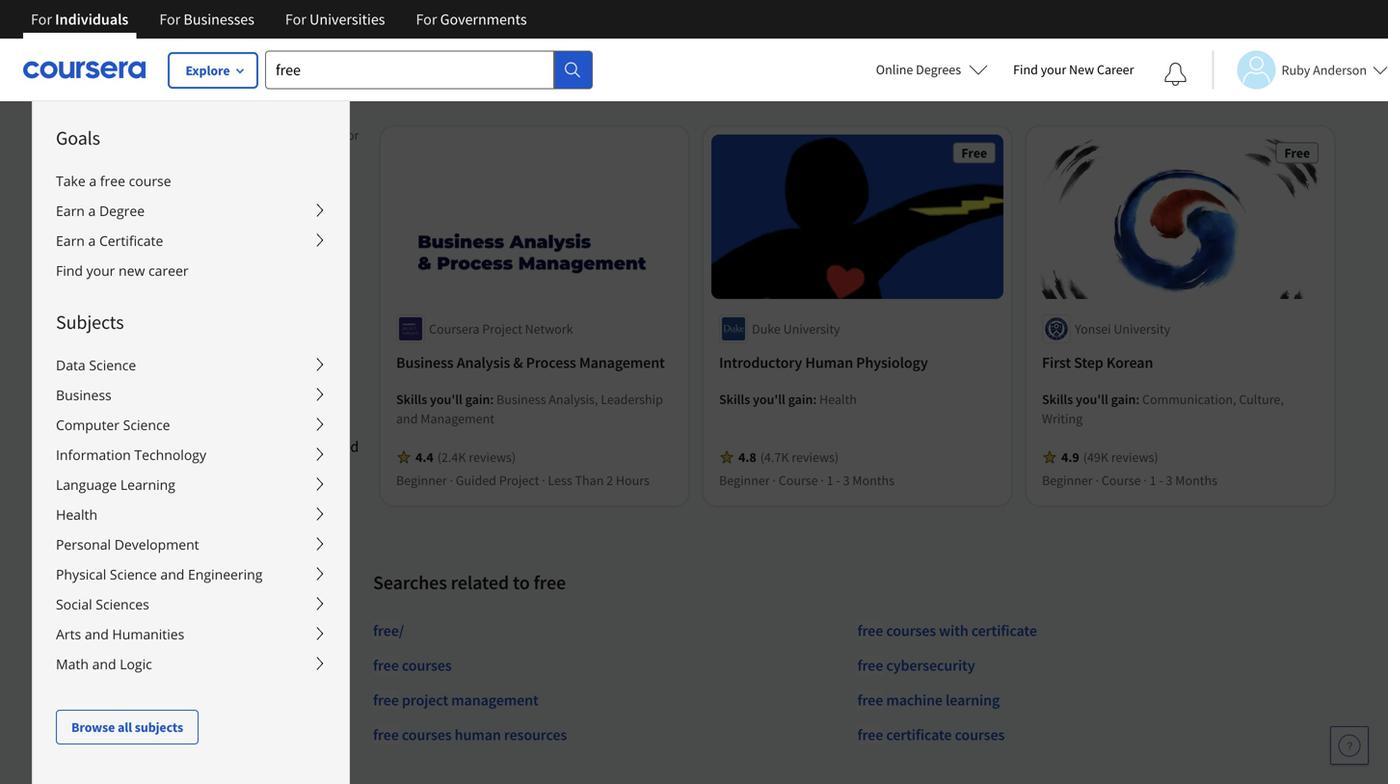 Task type: describe. For each thing, give the bounding box(es) containing it.
a inside dropdown button
[[88, 202, 96, 220]]

business button
[[33, 380, 349, 410]]

a right in
[[329, 269, 336, 286]]

taking
[[247, 55, 282, 72]]

and inside the abdul latif jameel institute for disease and emergency analytics (j-idea)
[[334, 437, 359, 456]]

browse
[[71, 719, 115, 736]]

science for physical
[[110, 565, 157, 584]]

development
[[114, 535, 199, 554]]

course
[[129, 172, 171, 190]]

alliance
[[118, 379, 168, 398]]

learning.
[[269, 146, 319, 163]]

: for business
[[490, 390, 494, 408]]

a inside complete graduate-level learning without committing to a full degree program.
[[163, 217, 170, 234]]

take a free course
[[56, 172, 171, 190]]

business analysis, leadership and management
[[396, 390, 663, 427]]

find your new career link
[[33, 256, 349, 286]]

degrees
[[916, 61, 962, 78]]

chinese for chinese (china)
[[81, 637, 132, 657]]

free for introductory human physiology
[[962, 144, 988, 161]]

courses for free courses with certificate
[[887, 621, 937, 640]]

beginner · course · 1 - 4 weeks
[[720, 66, 889, 83]]

degree
[[99, 202, 145, 220]]

take a free course link
[[33, 166, 349, 196]]

more for accenture
[[85, 521, 119, 540]]

gain for first
[[1112, 390, 1137, 408]]

online degrees button
[[861, 48, 1004, 91]]

free machine
[[858, 690, 943, 710]]

group containing goals
[[32, 100, 1255, 784]]

for inside 'earn your bachelor's or master's degree online for a fraction of the cost of in-person learning.'
[[343, 126, 359, 144]]

searches related to free
[[373, 570, 566, 594]]

earn for earn career credentials while taking courses that count towards your master's degree.
[[81, 55, 107, 72]]

new
[[1070, 61, 1095, 78]]

individuals
[[55, 10, 129, 29]]

data
[[56, 356, 86, 374]]

earn for earn career credentials from industry leaders that demonstrate your expertise.
[[81, 0, 107, 1]]

career inside find your new career link
[[149, 261, 189, 280]]

searches
[[373, 570, 447, 594]]

introductory
[[720, 353, 803, 372]]

and inside math and logic popup button
[[92, 655, 116, 673]]

explore menu element
[[33, 101, 349, 745]]

earn for earn your bachelor's or master's degree online for a fraction of the cost of in-person learning.
[[81, 126, 107, 144]]

beginner · course · 1 - 3 months for 4.9 (49k reviews)
[[1043, 471, 1218, 489]]

arts and humanities
[[56, 625, 185, 643]]

take
[[56, 172, 86, 190]]

management for and
[[421, 410, 495, 427]]

skills for first step korean
[[1043, 390, 1074, 408]]

network
[[525, 320, 573, 337]]

industry
[[243, 0, 290, 1]]

chinese (china)
[[81, 637, 182, 657]]

- for 4.9 (49k reviews)
[[1160, 471, 1164, 489]]

or
[[200, 126, 212, 144]]

free for free certificate courses
[[858, 725, 884, 744]]

human
[[455, 725, 501, 744]]

degree inside 'earn your bachelor's or master's degree online for a fraction of the cost of in-person learning.'
[[263, 126, 302, 144]]

show for dutch
[[46, 727, 82, 746]]

for individuals
[[31, 10, 129, 29]]

humanities
[[112, 625, 185, 643]]

ruby
[[1282, 61, 1311, 79]]

a left the new
[[110, 269, 117, 286]]

&
[[514, 353, 523, 372]]

jameel
[[154, 437, 201, 456]]

certificates for mastertrack® certificates
[[169, 36, 242, 55]]

earn a degree button
[[33, 196, 349, 226]]

first
[[1043, 353, 1072, 372]]

communication,
[[1143, 390, 1237, 408]]

leaders
[[293, 0, 334, 1]]

reviews) down the governments
[[466, 43, 513, 60]]

show more button for accenture
[[46, 519, 119, 542]]

(2.4k
[[438, 448, 466, 466]]

find your new career
[[56, 261, 189, 280]]

learning
[[120, 476, 175, 494]]

graduate
[[81, 250, 140, 269]]

career inside earn career credentials from industry leaders that demonstrate your expertise.
[[110, 0, 145, 1]]

for for universities
[[285, 10, 307, 29]]

in-
[[212, 146, 227, 163]]

abdul latif jameel institute for disease and emergency analytics (j-idea)
[[81, 437, 359, 479]]

3 for 4.8 (26k reviews)
[[520, 66, 527, 83]]

1 for (26k reviews)
[[504, 66, 511, 83]]

online
[[305, 126, 341, 144]]

business for business analysis, leadership and management
[[497, 390, 546, 408]]

find for find your new career
[[56, 261, 83, 280]]

program.
[[235, 217, 287, 234]]

governments
[[440, 10, 527, 29]]

earn for earn a certificate
[[56, 231, 85, 250]]

online degrees
[[877, 61, 962, 78]]

diploma
[[170, 178, 225, 198]]

interactive
[[128, 288, 188, 306]]

data science button
[[33, 350, 349, 380]]

accenture
[[81, 489, 145, 508]]

step
[[1075, 353, 1104, 372]]

and inside business analysis, leadership and management
[[396, 410, 418, 427]]

goals
[[56, 126, 100, 150]]

and inside arts and humanities popup button
[[85, 625, 109, 643]]

2 you'll from the left
[[753, 390, 786, 408]]

1 left show notifications image
[[1150, 66, 1157, 83]]

courses inside earn career credentials while taking courses that count towards your master's degree.
[[285, 55, 328, 72]]

2 : from the left
[[813, 390, 817, 408]]

skills you'll gain : for analysis
[[396, 390, 497, 408]]

find your new career
[[1014, 61, 1135, 78]]

arabic
[[81, 608, 122, 628]]

credential
[[256, 269, 313, 286]]

with
[[940, 621, 969, 640]]

physical
[[56, 565, 106, 584]]

first step korean
[[1043, 353, 1154, 372]]

free for free courses
[[373, 656, 399, 675]]

career
[[1098, 61, 1135, 78]]

beginner · course · 1 - 3 months for 4.8 (26k reviews)
[[396, 66, 572, 83]]

social
[[56, 595, 92, 613]]

that for earn career credentials while taking courses that count towards your master's degree.
[[330, 55, 354, 72]]

coursera
[[429, 320, 480, 337]]

1 for (49k reviews)
[[1150, 471, 1157, 489]]

0 vertical spatial health
[[820, 390, 857, 408]]

learning inside complete graduate-level learning without committing to a full degree program.
[[223, 198, 269, 215]]

analysis
[[457, 353, 511, 372]]

courses for free courses
[[402, 656, 452, 675]]

hours
[[616, 471, 650, 489]]

banner navigation
[[15, 0, 543, 39]]

language for language
[[46, 575, 110, 594]]

master's inside earn career credentials while taking courses that count towards your master's degree.
[[193, 74, 239, 92]]

explore
[[186, 62, 230, 79]]

chinese (traditional)
[[81, 666, 215, 686]]

arts and humanities button
[[33, 619, 349, 649]]

free for free machine
[[858, 690, 884, 710]]

leadership
[[601, 390, 663, 408]]

free for first step korean
[[1285, 144, 1311, 161]]

your for earn your bachelor's or master's degree online for a fraction of the cost of in-person learning.
[[110, 126, 135, 144]]

physiology
[[857, 353, 929, 372]]

format.
[[191, 288, 232, 306]]

issued
[[179, 269, 215, 286]]

without
[[272, 198, 316, 215]]

your inside earn career credentials from industry leaders that demonstrate your expertise.
[[156, 3, 181, 20]]

count
[[81, 74, 114, 92]]

earn your bachelor's or master's degree online for a fraction of the cost of in-person learning.
[[81, 126, 359, 163]]

free cybersecurity
[[858, 656, 976, 675]]

flexible,
[[81, 288, 125, 306]]

free courses with certificate
[[858, 621, 1038, 640]]

earn for earn a degree
[[56, 202, 85, 220]]

3 for 4.8 (4.7k reviews)
[[844, 471, 850, 489]]

degree inside complete graduate-level learning without committing to a full degree program.
[[194, 217, 233, 234]]

health inside dropdown button
[[56, 505, 97, 524]]

language group
[[46, 573, 362, 717]]

browse all subjects button
[[56, 710, 199, 745]]

computer
[[56, 416, 120, 434]]

duke
[[752, 320, 781, 337]]

career inside earn career credentials while taking courses that count towards your master's degree.
[[110, 55, 145, 72]]

coursera project network
[[429, 320, 573, 337]]

that for earn career credentials from industry leaders that demonstrate your expertise.
[[337, 0, 360, 1]]

2 skills from the left
[[720, 390, 751, 408]]

- left 4
[[837, 66, 841, 83]]

new
[[119, 261, 145, 280]]

business for business analysis & process management
[[396, 353, 454, 372]]

university for step
[[1114, 320, 1171, 337]]

cost
[[172, 146, 195, 163]]

- for 4.8 (26k reviews)
[[514, 66, 518, 83]]

disease
[[282, 437, 331, 456]]

earn for earn a university-issued career credential in a flexible, interactive format.
[[81, 269, 107, 286]]

1 for (4.7k reviews)
[[827, 471, 834, 489]]

information
[[56, 446, 131, 464]]

find your new career link
[[1004, 58, 1144, 82]]

course left 4
[[779, 66, 818, 83]]

data science
[[56, 356, 136, 374]]

subjects
[[135, 719, 183, 736]]



Task type: locate. For each thing, give the bounding box(es) containing it.
a right take on the top
[[89, 172, 97, 190]]

close image
[[1192, 121, 1217, 146], [1192, 121, 1217, 146], [1192, 121, 1217, 146], [1192, 121, 1217, 146], [1192, 121, 1217, 146], [1192, 121, 1217, 146], [1192, 121, 1217, 146]]

0 horizontal spatial gain
[[465, 390, 490, 408]]

management up (2.4k at the left of the page
[[421, 410, 495, 427]]

you'll
[[430, 390, 463, 408], [753, 390, 786, 408], [1076, 390, 1109, 408]]

language for language learning
[[56, 476, 117, 494]]

course for (26k
[[456, 66, 495, 83]]

3 you'll from the left
[[1076, 390, 1109, 408]]

demonstrate
[[81, 3, 153, 20]]

career inside the earn a university-issued career credential in a flexible, interactive format.
[[218, 269, 253, 286]]

1 horizontal spatial of
[[198, 146, 209, 163]]

0 vertical spatial that
[[337, 0, 360, 1]]

- left show notifications image
[[1160, 66, 1164, 83]]

free for free cybersecurity
[[858, 656, 884, 675]]

personal development
[[56, 535, 199, 554]]

0 vertical spatial master's
[[193, 74, 239, 92]]

reviews) up guided in the left of the page
[[469, 448, 516, 466]]

2 of from the left
[[198, 146, 209, 163]]

0 horizontal spatial learning
[[223, 198, 269, 215]]

show more button up physical
[[46, 519, 119, 542]]

menu item
[[348, 100, 1255, 784]]

your up flexible,
[[86, 261, 115, 280]]

None search field
[[265, 51, 593, 89]]

0 vertical spatial credentials
[[148, 0, 211, 1]]

career
[[110, 0, 145, 1], [110, 55, 145, 72], [149, 261, 189, 280], [218, 269, 253, 286]]

skills down introductory
[[720, 390, 751, 408]]

courses up free cybersecurity
[[887, 621, 937, 640]]

reviews) for business
[[469, 448, 516, 466]]

chinese up dutch
[[81, 666, 132, 686]]

0 vertical spatial show
[[46, 521, 82, 540]]

1 skills you'll gain : from the left
[[396, 390, 497, 408]]

2 horizontal spatial business
[[497, 390, 546, 408]]

2 horizontal spatial :
[[1137, 390, 1140, 408]]

management
[[452, 690, 539, 710]]

beginner for 4.8 (4.7k reviews)
[[720, 471, 770, 489]]

earn inside earn career credentials from industry leaders that demonstrate your expertise.
[[81, 0, 107, 1]]

free down the free machine
[[858, 725, 884, 744]]

1 vertical spatial certificates
[[144, 250, 216, 269]]

for inside the abdul latif jameel institute for disease and emergency analytics (j-idea)
[[261, 437, 279, 456]]

4.8 (26k reviews)
[[416, 43, 513, 60]]

1 vertical spatial science
[[123, 416, 170, 434]]

4.8 for 4.8 (26k reviews)
[[416, 43, 434, 60]]

project left less
[[499, 471, 540, 489]]

2 gain from the left
[[789, 390, 813, 408]]

2 university from the left
[[1114, 320, 1171, 337]]

2 chinese from the top
[[81, 666, 132, 686]]

your right the towards
[[165, 74, 190, 92]]

you'll down analysis
[[430, 390, 463, 408]]

1 for from the left
[[31, 10, 52, 29]]

language inside group
[[46, 575, 110, 594]]

earn up count on the left of the page
[[81, 55, 107, 72]]

project
[[482, 320, 523, 337], [499, 471, 540, 489]]

show notifications image
[[1165, 63, 1188, 86]]

1 vertical spatial degree
[[194, 217, 233, 234]]

earn inside earn career credentials while taking courses that count towards your master's degree.
[[81, 55, 107, 72]]

learning up free certificate courses
[[946, 690, 1000, 710]]

towards
[[116, 74, 162, 92]]

4.8 left (26k
[[416, 43, 434, 60]]

free down online degrees dropdown button
[[962, 144, 988, 161]]

find up flexible,
[[56, 261, 83, 280]]

free down ruby
[[1285, 144, 1311, 161]]

1 horizontal spatial to
[[513, 570, 530, 594]]

0 vertical spatial science
[[89, 356, 136, 374]]

beginner
[[396, 66, 447, 83], [720, 66, 770, 83], [1043, 66, 1093, 83], [396, 471, 447, 489], [720, 471, 770, 489], [1043, 471, 1093, 489]]

science up the latif
[[123, 416, 170, 434]]

4.8 for 4.8 (4.7k reviews)
[[739, 448, 757, 466]]

anderson
[[1314, 61, 1368, 79]]

personal development button
[[33, 530, 349, 559]]

credentials inside earn career credentials while taking courses that count towards your master's degree.
[[148, 55, 211, 72]]

subjects
[[56, 310, 124, 334]]

information technology
[[56, 446, 206, 464]]

/
[[399, 621, 404, 640]]

institute
[[204, 437, 258, 456]]

free inside explore menu element
[[100, 172, 125, 190]]

1 horizontal spatial skills you'll gain :
[[1043, 390, 1143, 408]]

career up interactive
[[149, 261, 189, 280]]

1 horizontal spatial skills
[[720, 390, 751, 408]]

beginner for 4.8 (26k reviews)
[[396, 66, 447, 83]]

: down introductory human physiology
[[813, 390, 817, 408]]

1 vertical spatial language
[[46, 575, 110, 594]]

course down the 4.8 (26k reviews)
[[456, 66, 495, 83]]

0 vertical spatial 4.8
[[416, 43, 434, 60]]

from
[[213, 0, 240, 1]]

in
[[316, 269, 326, 286]]

business inside business analysis, leadership and management
[[497, 390, 546, 408]]

browse all subjects
[[71, 719, 183, 736]]

earn down take on the top
[[56, 202, 85, 220]]

1 horizontal spatial university
[[1114, 320, 1171, 337]]

person
[[227, 146, 266, 163]]

find inside explore menu element
[[56, 261, 83, 280]]

your up the fraction
[[110, 126, 135, 144]]

show more button
[[46, 519, 119, 542], [46, 725, 119, 748]]

free for free project management
[[373, 690, 399, 710]]

1 show more from the top
[[46, 521, 119, 540]]

educator
[[46, 347, 105, 367]]

0 horizontal spatial :
[[490, 390, 494, 408]]

of left in-
[[198, 146, 209, 163]]

for up the 4.8 (26k reviews)
[[416, 10, 437, 29]]

courses up project
[[402, 656, 452, 675]]

free down free /
[[373, 656, 399, 675]]

: down analysis
[[490, 390, 494, 408]]

health
[[820, 390, 857, 408], [56, 505, 97, 524]]

2 skills you'll gain : from the left
[[1043, 390, 1143, 408]]

0 vertical spatial certificate
[[972, 621, 1038, 640]]

certificates
[[169, 36, 242, 55], [144, 250, 216, 269]]

0 horizontal spatial free
[[962, 144, 988, 161]]

degree.
[[242, 74, 284, 92]]

to down graduate-
[[149, 217, 161, 234]]

0 vertical spatial project
[[482, 320, 523, 337]]

1 vertical spatial management
[[421, 410, 495, 427]]

project up &
[[482, 320, 523, 337]]

months for 4.9 (49k reviews)
[[1176, 471, 1218, 489]]

language inside popup button
[[56, 476, 117, 494]]

2 vertical spatial science
[[110, 565, 157, 584]]

1 vertical spatial health
[[56, 505, 97, 524]]

1 left 4
[[827, 66, 834, 83]]

level
[[193, 198, 220, 215]]

business down &
[[497, 390, 546, 408]]

computer science button
[[33, 410, 349, 440]]

0 vertical spatial chinese
[[81, 637, 132, 657]]

that up universities
[[337, 0, 360, 1]]

1 you'll from the left
[[430, 390, 463, 408]]

business inside 'link'
[[396, 353, 454, 372]]

1 horizontal spatial degree
[[263, 126, 302, 144]]

- down communication, culture, writing
[[1160, 471, 1164, 489]]

1 horizontal spatial certificate
[[972, 621, 1038, 640]]

for up idea)
[[261, 437, 279, 456]]

certificate
[[99, 231, 163, 250]]

1 vertical spatial show
[[46, 727, 82, 746]]

1 vertical spatial learning
[[946, 690, 1000, 710]]

first step korean link
[[1043, 351, 1320, 374]]

your inside earn career credentials while taking courses that count towards your master's degree.
[[165, 74, 190, 92]]

free right related
[[534, 570, 566, 594]]

courses down cybersecurity on the right bottom of page
[[955, 725, 1005, 744]]

: for first
[[1137, 390, 1140, 408]]

0 vertical spatial certificates
[[169, 36, 242, 55]]

physical science and engineering
[[56, 565, 263, 584]]

for universities
[[285, 10, 385, 29]]

dutch
[[81, 695, 119, 714]]

credentials
[[148, 0, 211, 1], [148, 55, 211, 72]]

business for business
[[56, 386, 112, 404]]

1 vertical spatial that
[[330, 55, 354, 72]]

course down 4.9 (49k reviews)
[[1102, 471, 1142, 489]]

for for governments
[[416, 10, 437, 29]]

explore button
[[169, 53, 258, 88]]

1 of from the left
[[137, 146, 148, 163]]

than
[[575, 471, 604, 489]]

certificate
[[972, 621, 1038, 640], [887, 725, 952, 744]]

business inside popup button
[[56, 386, 112, 404]]

show
[[46, 521, 82, 540], [46, 727, 82, 746]]

free for free courses human resources
[[373, 725, 399, 744]]

complete graduate-level learning without committing to a full degree program.
[[81, 198, 316, 234]]

1 vertical spatial to
[[513, 570, 530, 594]]

1 vertical spatial find
[[56, 261, 83, 280]]

technology
[[134, 446, 206, 464]]

your up mastertrack® certificates
[[156, 3, 181, 20]]

1 horizontal spatial free
[[1285, 144, 1311, 161]]

free for free courses with certificate
[[858, 621, 884, 640]]

reviews) for introductory
[[792, 448, 839, 466]]

What do you want to learn? text field
[[265, 51, 555, 89]]

0 horizontal spatial business
[[56, 386, 112, 404]]

1 horizontal spatial :
[[813, 390, 817, 408]]

1 show from the top
[[46, 521, 82, 540]]

0 vertical spatial show more button
[[46, 519, 119, 542]]

for governments
[[416, 10, 527, 29]]

0 horizontal spatial find
[[56, 261, 83, 280]]

1 horizontal spatial business
[[396, 353, 454, 372]]

certificate right with
[[972, 621, 1038, 640]]

2 show from the top
[[46, 727, 82, 746]]

business analysis & process management link
[[396, 351, 673, 374]]

for for businesses
[[159, 10, 181, 29]]

1 vertical spatial chinese
[[81, 666, 132, 686]]

0 vertical spatial for
[[343, 126, 359, 144]]

credentials up the towards
[[148, 55, 211, 72]]

more for dutch
[[85, 727, 119, 746]]

arts
[[56, 625, 81, 643]]

and down development
[[161, 565, 185, 584]]

0 vertical spatial management
[[580, 353, 665, 372]]

1 gain from the left
[[465, 390, 490, 408]]

for right online on the left top of the page
[[343, 126, 359, 144]]

credentials inside earn career credentials from industry leaders that demonstrate your expertise.
[[148, 0, 211, 1]]

1 more from the top
[[85, 521, 119, 540]]

that down universities
[[330, 55, 354, 72]]

1 free from the left
[[962, 144, 988, 161]]

1 down 4.9 (49k reviews)
[[1150, 471, 1157, 489]]

free certificate courses
[[858, 725, 1005, 744]]

0 horizontal spatial certificate
[[887, 725, 952, 744]]

sciences
[[96, 595, 149, 613]]

months for 4.8 (26k reviews)
[[530, 66, 572, 83]]

postgraduate
[[81, 178, 167, 198]]

free
[[962, 144, 988, 161], [1285, 144, 1311, 161]]

1 horizontal spatial health
[[820, 390, 857, 408]]

2 more from the top
[[85, 727, 119, 746]]

0 horizontal spatial health
[[56, 505, 97, 524]]

earn career credentials from industry leaders that demonstrate your expertise.
[[81, 0, 360, 20]]

postgraduate diploma
[[81, 178, 225, 198]]

1 vertical spatial show more
[[46, 727, 119, 746]]

0 horizontal spatial to
[[149, 217, 161, 234]]

- for 4.8 (4.7k reviews)
[[837, 471, 841, 489]]

universities
[[310, 10, 385, 29]]

3 gain from the left
[[1112, 390, 1137, 408]]

1 vertical spatial 4.8
[[739, 448, 757, 466]]

to inside complete graduate-level learning without committing to a full degree program.
[[149, 217, 161, 234]]

1 down 4.8 (4.7k reviews)
[[827, 471, 834, 489]]

1 chinese from the top
[[81, 637, 132, 657]]

language down information
[[56, 476, 117, 494]]

4.8 left (4.7k at the right bottom
[[739, 448, 757, 466]]

you'll for first
[[1076, 390, 1109, 408]]

free down free courses
[[373, 725, 399, 744]]

health up personal at the left bottom
[[56, 505, 97, 524]]

free up the 'complete'
[[100, 172, 125, 190]]

courses for free courses human resources
[[402, 725, 452, 744]]

idea)
[[234, 460, 269, 479]]

coursera image
[[23, 54, 146, 85]]

earn a certificate button
[[33, 226, 349, 256]]

for up mastertrack® certificates
[[159, 10, 181, 29]]

earn inside 'earn your bachelor's or master's degree online for a fraction of the cost of in-person learning.'
[[81, 126, 107, 144]]

2 for from the left
[[159, 10, 181, 29]]

0 horizontal spatial university
[[784, 320, 841, 337]]

4eu+
[[81, 379, 114, 398]]

show more button for dutch
[[46, 725, 119, 748]]

3 : from the left
[[1137, 390, 1140, 408]]

1 vertical spatial show more button
[[46, 725, 119, 748]]

0 vertical spatial to
[[149, 217, 161, 234]]

2 show more button from the top
[[46, 725, 119, 748]]

educator group
[[46, 345, 362, 511]]

1 horizontal spatial gain
[[789, 390, 813, 408]]

for left individuals
[[31, 10, 52, 29]]

personal
[[56, 535, 111, 554]]

free left the "machine"
[[858, 690, 884, 710]]

skills you'll gain : health
[[720, 390, 857, 408]]

free project management
[[373, 690, 539, 710]]

chinese down arabic
[[81, 637, 132, 657]]

your for find your new career
[[86, 261, 115, 280]]

management up the leadership
[[580, 353, 665, 372]]

0 horizontal spatial skills
[[396, 390, 428, 408]]

master's down the while
[[193, 74, 239, 92]]

certificates down full
[[144, 250, 216, 269]]

skills you'll gain :
[[396, 390, 497, 408], [1043, 390, 1143, 408]]

1 horizontal spatial management
[[580, 353, 665, 372]]

gain for business
[[465, 390, 490, 408]]

1 vertical spatial project
[[499, 471, 540, 489]]

show for accenture
[[46, 521, 82, 540]]

0 horizontal spatial management
[[421, 410, 495, 427]]

master's inside 'earn your bachelor's or master's degree online for a fraction of the cost of in-person learning.'
[[214, 126, 261, 144]]

course for (4.7k
[[779, 471, 818, 489]]

university-
[[119, 269, 179, 286]]

your inside explore menu element
[[86, 261, 115, 280]]

businesses
[[184, 10, 255, 29]]

science down personal development
[[110, 565, 157, 584]]

a inside popup button
[[88, 231, 96, 250]]

1 horizontal spatial learning
[[946, 690, 1000, 710]]

management inside business analysis & process management 'link'
[[580, 353, 665, 372]]

your for find your new career
[[1041, 61, 1067, 78]]

0 horizontal spatial degree
[[194, 217, 233, 234]]

emergency
[[81, 460, 153, 479]]

3 for 4.9 (49k reviews)
[[1167, 471, 1173, 489]]

you'll down introductory
[[753, 390, 786, 408]]

0 horizontal spatial you'll
[[430, 390, 463, 408]]

1 vertical spatial certificate
[[887, 725, 952, 744]]

that inside earn career credentials while taking courses that count towards your master's degree.
[[330, 55, 354, 72]]

certificates for graduate certificates
[[144, 250, 216, 269]]

earn inside dropdown button
[[56, 202, 85, 220]]

and right arts
[[85, 625, 109, 643]]

you'll up 'writing'
[[1076, 390, 1109, 408]]

a
[[81, 146, 88, 163], [89, 172, 97, 190], [88, 202, 96, 220], [163, 217, 170, 234], [88, 231, 96, 250], [110, 269, 117, 286], [329, 269, 336, 286]]

close image
[[1192, 121, 1217, 146], [1192, 121, 1217, 146], [1192, 121, 1217, 146], [1192, 121, 1217, 146], [1192, 121, 1217, 146], [1192, 121, 1217, 146]]

for down leaders on the left
[[285, 10, 307, 29]]

earn inside the earn a university-issued career credential in a flexible, interactive format.
[[81, 269, 107, 286]]

2 horizontal spatial gain
[[1112, 390, 1137, 408]]

0 horizontal spatial skills you'll gain :
[[396, 390, 497, 408]]

management inside business analysis, leadership and management
[[421, 410, 495, 427]]

show more up physical
[[46, 521, 119, 540]]

1 vertical spatial for
[[261, 437, 279, 456]]

university for human
[[784, 320, 841, 337]]

you'll for business
[[430, 390, 463, 408]]

4eu+ alliance
[[81, 379, 168, 398]]

that inside earn career credentials from industry leaders that demonstrate your expertise.
[[337, 0, 360, 1]]

business
[[396, 353, 454, 372], [56, 386, 112, 404], [497, 390, 546, 408]]

group
[[32, 100, 1255, 784]]

courses right taking
[[285, 55, 328, 72]]

credentials for your
[[148, 55, 211, 72]]

earn a degree
[[56, 202, 145, 220]]

master's up person
[[214, 126, 261, 144]]

2 free from the left
[[1285, 144, 1311, 161]]

course for (49k
[[1102, 471, 1142, 489]]

4.9 (49k reviews)
[[1062, 448, 1159, 466]]

1 horizontal spatial you'll
[[753, 390, 786, 408]]

science for data
[[89, 356, 136, 374]]

1 horizontal spatial find
[[1014, 61, 1039, 78]]

for for individuals
[[31, 10, 52, 29]]

business up 'computer'
[[56, 386, 112, 404]]

guided
[[456, 471, 497, 489]]

show more for accenture
[[46, 521, 119, 540]]

more down accenture
[[85, 521, 119, 540]]

beginner for 4.4 (2.4k reviews)
[[396, 471, 447, 489]]

mastertrack® certificates
[[81, 36, 242, 55]]

show more down dutch
[[46, 727, 119, 746]]

courses down project
[[402, 725, 452, 744]]

management for process
[[580, 353, 665, 372]]

skills up the 4.4
[[396, 390, 428, 408]]

months for 4.8 (4.7k reviews)
[[853, 471, 895, 489]]

1 skills from the left
[[396, 390, 428, 408]]

1 horizontal spatial 4.8
[[739, 448, 757, 466]]

2 horizontal spatial you'll
[[1076, 390, 1109, 408]]

resources
[[504, 725, 567, 744]]

help center image
[[1339, 734, 1362, 757]]

social sciences button
[[33, 589, 349, 619]]

beginner for 4.9 (49k reviews)
[[1043, 471, 1093, 489]]

show more for dutch
[[46, 727, 119, 746]]

course right the 'new'
[[1102, 66, 1142, 83]]

analytics
[[156, 460, 214, 479]]

earn up flexible,
[[81, 269, 107, 286]]

and inside physical science and engineering popup button
[[161, 565, 185, 584]]

language up the social
[[46, 575, 110, 594]]

human
[[806, 353, 854, 372]]

course
[[456, 66, 495, 83], [779, 66, 818, 83], [1102, 66, 1142, 83], [779, 471, 818, 489], [1102, 471, 1142, 489]]

a left the degree
[[88, 202, 96, 220]]

3 for from the left
[[285, 10, 307, 29]]

: down korean
[[1137, 390, 1140, 408]]

a left the fraction
[[81, 146, 88, 163]]

business down coursera
[[396, 353, 454, 372]]

1 down the 4.8 (26k reviews)
[[504, 66, 511, 83]]

earn inside popup button
[[56, 231, 85, 250]]

chinese for chinese (traditional)
[[81, 666, 132, 686]]

beginner · course · 1 - 3 months for 4.8 (4.7k reviews)
[[720, 471, 895, 489]]

0 vertical spatial language
[[56, 476, 117, 494]]

find left the 'new'
[[1014, 61, 1039, 78]]

0 horizontal spatial of
[[137, 146, 148, 163]]

and right disease
[[334, 437, 359, 456]]

yonsei university
[[1075, 320, 1171, 337]]

find for find your new career
[[1014, 61, 1039, 78]]

reviews) for first
[[1112, 448, 1159, 466]]

language learning button
[[33, 470, 349, 500]]

expertise.
[[184, 3, 239, 20]]

reviews) right (49k in the right bottom of the page
[[1112, 448, 1159, 466]]

skills you'll gain : for step
[[1043, 390, 1143, 408]]

0 horizontal spatial 4.8
[[416, 43, 434, 60]]

1 vertical spatial master's
[[214, 126, 261, 144]]

0 vertical spatial find
[[1014, 61, 1039, 78]]

gain down korean
[[1112, 390, 1137, 408]]

credentials for expertise.
[[148, 0, 211, 1]]

free up free cybersecurity
[[858, 621, 884, 640]]

skills you'll gain : up 'writing'
[[1043, 390, 1143, 408]]

science inside popup button
[[89, 356, 136, 374]]

1 show more button from the top
[[46, 519, 119, 542]]

4 for from the left
[[416, 10, 437, 29]]

1 vertical spatial more
[[85, 727, 119, 746]]

career up the towards
[[110, 55, 145, 72]]

science for computer
[[123, 416, 170, 434]]

skills for business analysis & process management
[[396, 390, 428, 408]]

health button
[[33, 500, 349, 530]]

2 horizontal spatial skills
[[1043, 390, 1074, 408]]

0 vertical spatial degree
[[263, 126, 302, 144]]

mastertrack®
[[81, 36, 166, 55]]

credentials up for businesses
[[148, 0, 211, 1]]

3 skills from the left
[[1043, 390, 1074, 408]]

latif
[[122, 437, 151, 456]]

reviews)
[[466, 43, 513, 60], [469, 448, 516, 466], [792, 448, 839, 466], [1112, 448, 1159, 466]]

1 horizontal spatial for
[[343, 126, 359, 144]]

your inside 'earn your bachelor's or master's degree online for a fraction of the cost of in-person learning.'
[[110, 126, 135, 144]]

1 : from the left
[[490, 390, 494, 408]]

1 university from the left
[[784, 320, 841, 337]]

project
[[402, 690, 449, 710]]

0 horizontal spatial for
[[261, 437, 279, 456]]

0 vertical spatial show more
[[46, 521, 119, 540]]

math
[[56, 655, 89, 673]]

a left full
[[163, 217, 170, 234]]

2 credentials from the top
[[148, 55, 211, 72]]

a inside 'earn your bachelor's or master's degree online for a fraction of the cost of in-person learning.'
[[81, 146, 88, 163]]

course down 4.8 (4.7k reviews)
[[779, 471, 818, 489]]

1 vertical spatial credentials
[[148, 55, 211, 72]]

0 vertical spatial learning
[[223, 198, 269, 215]]

of left the
[[137, 146, 148, 163]]

3
[[520, 66, 527, 83], [1167, 66, 1173, 83], [844, 471, 850, 489], [1167, 471, 1173, 489]]

2 show more from the top
[[46, 727, 119, 746]]

earn up individuals
[[81, 0, 107, 1]]

1 credentials from the top
[[148, 0, 211, 1]]

0 vertical spatial more
[[85, 521, 119, 540]]

science up 4eu+ alliance
[[89, 356, 136, 374]]

free for free /
[[373, 621, 399, 640]]



Task type: vqa. For each thing, say whether or not it's contained in the screenshot.
first "data" from left
no



